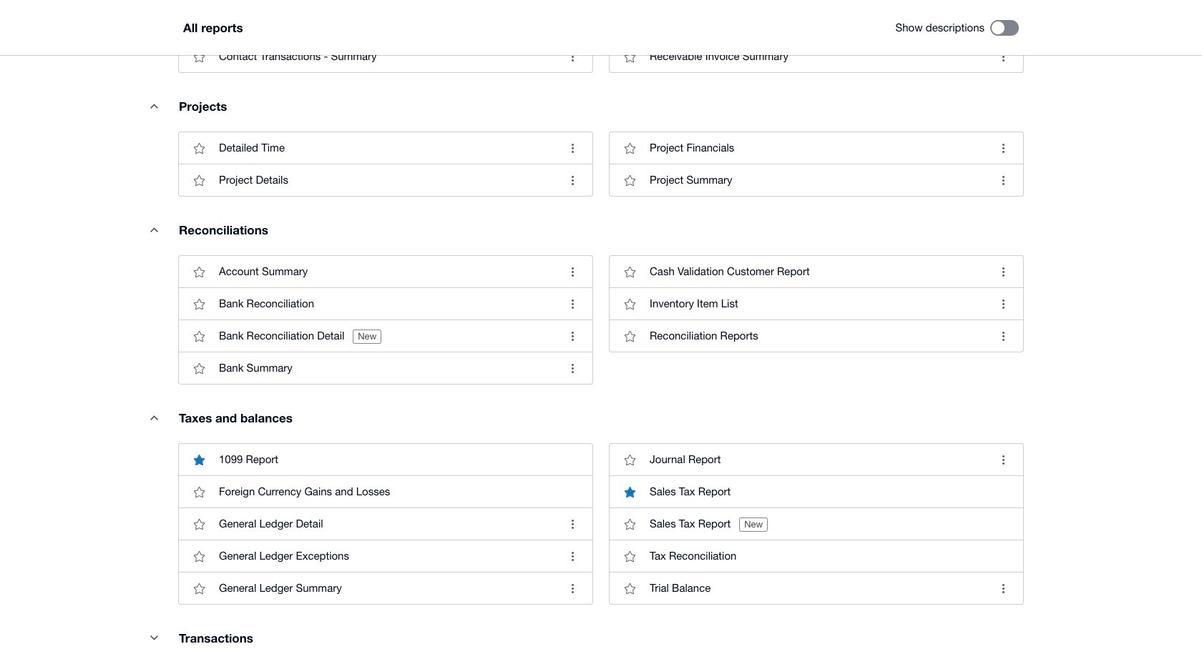 Task type: locate. For each thing, give the bounding box(es) containing it.
1 horizontal spatial remove favorite image
[[615, 478, 644, 507]]

favorite image
[[185, 42, 213, 71], [615, 42, 644, 71], [615, 134, 644, 163], [185, 166, 213, 195], [615, 166, 644, 195], [615, 446, 644, 475], [185, 543, 213, 571], [615, 575, 644, 603]]

1 vertical spatial expand report group image
[[140, 404, 168, 432]]

more options image
[[558, 134, 587, 163], [558, 354, 587, 383], [558, 510, 587, 539], [558, 575, 587, 603]]

remove favorite image
[[185, 446, 213, 475], [615, 478, 644, 507]]

2 expand report group image from the top
[[140, 404, 168, 432]]

0 vertical spatial expand report group image
[[140, 216, 168, 244]]

1 vertical spatial remove favorite image
[[615, 478, 644, 507]]

1 more options image from the top
[[558, 134, 587, 163]]

expand report group image
[[140, 216, 168, 244], [140, 404, 168, 432]]

3 more options image from the top
[[558, 510, 587, 539]]

4 more options image from the top
[[558, 575, 587, 603]]

favorite image
[[185, 134, 213, 163], [185, 258, 213, 286], [615, 258, 644, 286], [185, 290, 213, 319], [615, 290, 644, 319], [185, 322, 213, 351], [615, 322, 644, 351], [185, 354, 213, 383], [185, 478, 213, 507], [185, 510, 213, 539], [615, 510, 644, 539], [615, 543, 644, 571], [185, 575, 213, 603]]

more options image
[[558, 42, 587, 71], [989, 42, 1017, 71], [989, 134, 1017, 163], [558, 166, 587, 195], [989, 166, 1017, 195], [558, 258, 587, 286], [558, 290, 587, 319], [558, 322, 587, 351], [558, 543, 587, 571]]

2 more options image from the top
[[558, 354, 587, 383]]

0 vertical spatial remove favorite image
[[185, 446, 213, 475]]



Task type: vqa. For each thing, say whether or not it's contained in the screenshot.
Favorite icon
yes



Task type: describe. For each thing, give the bounding box(es) containing it.
expand report group image
[[140, 92, 168, 120]]

collapse report group image
[[140, 624, 168, 653]]

0 horizontal spatial remove favorite image
[[185, 446, 213, 475]]

1 expand report group image from the top
[[140, 216, 168, 244]]



